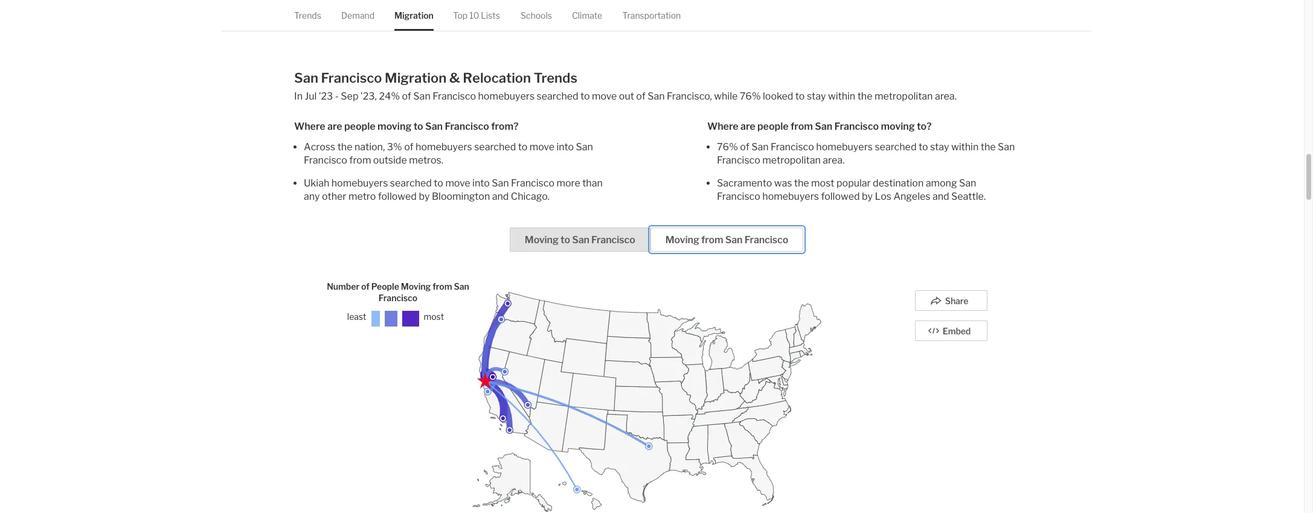 Task type: describe. For each thing, give the bounding box(es) containing it.
transportation
[[623, 10, 681, 21]]

2 . from the left
[[984, 191, 986, 202]]

from?
[[491, 121, 519, 132]]

the left nation,
[[337, 141, 353, 153]]

homebuyers up metro
[[332, 177, 388, 189]]

popular
[[837, 177, 871, 189]]

1 moving from the left
[[378, 121, 412, 132]]

metros.
[[409, 155, 444, 166]]

are for across
[[327, 121, 342, 132]]

from outside metros.
[[347, 155, 444, 166]]

1 horizontal spatial within
[[952, 141, 979, 153]]

1 . from the left
[[548, 191, 550, 202]]

embed
[[943, 326, 971, 336]]

the right was at the right top
[[794, 177, 809, 189]]

searched inside san francisco migration & relocation trends in jul '23 - sep '23 , 24 % of san francisco homebuyers searched to move out of san francisco , while 76 % looked to stay within the metropolitan area.
[[537, 90, 579, 102]]

san francisco up the "popular"
[[717, 141, 1015, 166]]

embed button
[[915, 321, 988, 341]]

where for 76
[[707, 121, 739, 132]]

relocation
[[463, 70, 531, 86]]

homebuyers up metros.
[[416, 141, 472, 153]]

share
[[945, 296, 969, 306]]

2 vertical spatial move
[[445, 177, 470, 189]]

to up across the nation, 3 % of homebuyers searched to move into at the top
[[414, 121, 423, 132]]

while
[[714, 90, 738, 102]]

sacramento was the most popular destination among
[[717, 177, 959, 189]]

1 vertical spatial metropolitan
[[763, 155, 821, 166]]

homebuyers followed by los angeles and seattle .
[[761, 191, 986, 202]]

in
[[294, 90, 303, 102]]

0 horizontal spatial trends
[[294, 10, 321, 21]]

climate link
[[572, 0, 602, 31]]

was
[[774, 177, 792, 189]]

chicago
[[511, 191, 548, 202]]

to down more
[[561, 234, 570, 246]]

lists
[[481, 10, 500, 21]]

0 horizontal spatial 76
[[717, 141, 729, 153]]

top
[[453, 10, 468, 21]]

moving for moving from
[[666, 234, 699, 246]]

1 horizontal spatial stay
[[930, 141, 949, 153]]

sep
[[341, 90, 359, 102]]

2 by from the left
[[862, 191, 873, 202]]

top 10 lists link
[[453, 0, 500, 31]]

san francisco migration & relocation trends in jul '23 - sep '23 , 24 % of san francisco homebuyers searched to move out of san francisco , while 76 % looked to stay within the metropolitan area.
[[294, 70, 957, 102]]

climate
[[572, 10, 602, 21]]

stay inside san francisco migration & relocation trends in jul '23 - sep '23 , 24 % of san francisco homebuyers searched to move out of san francisco , while 76 % looked to stay within the metropolitan area.
[[807, 90, 826, 102]]

1 vertical spatial into
[[473, 177, 490, 189]]

among
[[926, 177, 957, 189]]

10
[[470, 10, 479, 21]]

any
[[304, 191, 320, 202]]

san francisco down 76 % of san francisco homebuyers searched to stay within the at the right of the page
[[717, 177, 977, 202]]

more than any other metro followed by
[[304, 177, 603, 202]]

of right 24
[[402, 90, 411, 102]]

1 and from the left
[[492, 191, 509, 202]]

area. inside san francisco migration & relocation trends in jul '23 - sep '23 , 24 % of san francisco homebuyers searched to move out of san francisco , while 76 % looked to stay within the metropolitan area.
[[935, 90, 957, 102]]

migration inside san francisco migration & relocation trends in jul '23 - sep '23 , 24 % of san francisco homebuyers searched to move out of san francisco , while 76 % looked to stay within the metropolitan area.
[[385, 70, 447, 86]]

-
[[335, 90, 339, 102]]

% left looked
[[752, 90, 761, 102]]

other
[[322, 191, 346, 202]]

ukiah homebuyers searched to move into san francisco
[[304, 177, 555, 189]]

the inside san francisco migration & relocation trends in jul '23 - sep '23 , 24 % of san francisco homebuyers searched to move out of san francisco , while 76 % looked to stay within the metropolitan area.
[[858, 90, 873, 102]]

of right 3
[[404, 141, 414, 153]]

looked
[[763, 90, 794, 102]]

Add Location search field
[[294, 0, 488, 10]]



Task type: locate. For each thing, give the bounding box(es) containing it.
outside
[[373, 155, 407, 166]]

where down while
[[707, 121, 739, 132]]

across
[[304, 141, 335, 153]]

within
[[828, 90, 856, 102], [952, 141, 979, 153]]

of right out on the top of page
[[636, 90, 646, 102]]

1 horizontal spatial trends
[[534, 70, 578, 86]]

homebuyers down relocation
[[478, 90, 535, 102]]

1 vertical spatial move
[[530, 141, 555, 153]]

by left los
[[862, 191, 873, 202]]

1 '23 from the left
[[319, 90, 333, 102]]

0 horizontal spatial area.
[[823, 155, 845, 166]]

0 vertical spatial move
[[592, 90, 617, 102]]

0 horizontal spatial '23
[[319, 90, 333, 102]]

people
[[371, 281, 399, 292]]

moving
[[525, 234, 559, 246], [666, 234, 699, 246], [401, 281, 431, 292]]

0 horizontal spatial by
[[419, 191, 430, 202]]

migration
[[394, 10, 434, 21], [385, 70, 447, 86]]

76 right while
[[740, 90, 752, 102]]

most down metropolitan area.
[[811, 177, 835, 189]]

1 horizontal spatial moving
[[881, 121, 915, 132]]

are for metropolitan area.
[[741, 121, 756, 132]]

sacramento
[[717, 177, 772, 189]]

across the nation, 3 % of homebuyers searched to move into
[[304, 141, 576, 153]]

1 vertical spatial within
[[952, 141, 979, 153]]

to?
[[917, 121, 932, 132]]

share button
[[915, 290, 988, 311]]

0 horizontal spatial moving
[[401, 281, 431, 292]]

0 vertical spatial stay
[[807, 90, 826, 102]]

2 , from the left
[[710, 90, 712, 102]]

0 vertical spatial area.
[[935, 90, 957, 102]]

1 people from the left
[[344, 121, 376, 132]]

to
[[581, 90, 590, 102], [796, 90, 805, 102], [414, 121, 423, 132], [518, 141, 528, 153], [919, 141, 928, 153], [434, 177, 443, 189], [561, 234, 570, 246]]

most down number of people moving from san francisco
[[424, 312, 444, 322]]

of up sacramento
[[740, 141, 750, 153]]

% up sacramento
[[729, 141, 738, 153]]

within up where are people from san francisco moving to?
[[828, 90, 856, 102]]

1 horizontal spatial and
[[933, 191, 949, 202]]

the up seattle
[[981, 141, 996, 153]]

1 vertical spatial 76
[[717, 141, 729, 153]]

of left "people"
[[361, 281, 370, 292]]

move up bloomington
[[445, 177, 470, 189]]

san francisco up ukiah homebuyers searched to move into san francisco
[[304, 141, 593, 166]]

bloomington and chicago .
[[432, 191, 550, 202]]

area.
[[935, 90, 957, 102], [823, 155, 845, 166]]

metro
[[349, 191, 376, 202]]

1 horizontal spatial move
[[530, 141, 555, 153]]

into up more
[[557, 141, 574, 153]]

1 horizontal spatial area.
[[935, 90, 957, 102]]

metropolitan inside san francisco migration & relocation trends in jul '23 - sep '23 , 24 % of san francisco homebuyers searched to move out of san francisco , while 76 % looked to stay within the metropolitan area.
[[875, 90, 933, 102]]

from
[[791, 121, 813, 132], [349, 155, 371, 166], [701, 234, 723, 246], [433, 281, 452, 292]]

into
[[557, 141, 574, 153], [473, 177, 490, 189]]

than
[[582, 177, 603, 189]]

demand
[[341, 10, 375, 21]]

francisco inside number of people moving from san francisco
[[379, 293, 418, 303]]

1 followed from the left
[[378, 191, 417, 202]]

are
[[327, 121, 342, 132], [741, 121, 756, 132]]

trends left demand
[[294, 10, 321, 21]]

where are people from san francisco moving to?
[[707, 121, 932, 132]]

metropolitan up was at the right top
[[763, 155, 821, 166]]

number of people moving from san francisco
[[327, 281, 469, 303]]

2 '23 from the left
[[361, 90, 375, 102]]

followed down ukiah homebuyers searched to move into san francisco
[[378, 191, 417, 202]]

where
[[294, 121, 325, 132], [707, 121, 739, 132]]

move inside san francisco migration & relocation trends in jul '23 - sep '23 , 24 % of san francisco homebuyers searched to move out of san francisco , while 76 % looked to stay within the metropolitan area.
[[592, 90, 617, 102]]

ukiah
[[304, 177, 329, 189]]

bloomington
[[432, 191, 490, 202]]

more
[[557, 177, 580, 189]]

0 horizontal spatial metropolitan
[[763, 155, 821, 166]]

'23 left 24
[[361, 90, 375, 102]]

to down from?
[[518, 141, 528, 153]]

followed
[[378, 191, 417, 202], [821, 191, 860, 202]]

trends right relocation
[[534, 70, 578, 86]]

seattle
[[952, 191, 984, 202]]

followed down sacramento was the most popular destination among
[[821, 191, 860, 202]]

followed inside more than any other metro followed by
[[378, 191, 417, 202]]

1 horizontal spatial people
[[758, 121, 789, 132]]

people
[[344, 121, 376, 132], [758, 121, 789, 132]]

where are people moving to san francisco from?
[[294, 121, 519, 132]]

'23
[[319, 90, 333, 102], [361, 90, 375, 102]]

are up sacramento
[[741, 121, 756, 132]]

nation,
[[355, 141, 385, 153]]

1 horizontal spatial where
[[707, 121, 739, 132]]

and
[[492, 191, 509, 202], [933, 191, 949, 202]]

0 horizontal spatial stay
[[807, 90, 826, 102]]

1 vertical spatial migration
[[385, 70, 447, 86]]

, left while
[[710, 90, 712, 102]]

2 horizontal spatial move
[[592, 90, 617, 102]]

0 vertical spatial metropolitan
[[875, 90, 933, 102]]

within inside san francisco migration & relocation trends in jul '23 - sep '23 , 24 % of san francisco homebuyers searched to move out of san francisco , while 76 % looked to stay within the metropolitan area.
[[828, 90, 856, 102]]

schools
[[521, 10, 552, 21]]

metropolitan area.
[[761, 155, 845, 166]]

are up across
[[327, 121, 342, 132]]

los
[[875, 191, 892, 202]]

1 horizontal spatial ,
[[710, 90, 712, 102]]

2 people from the left
[[758, 121, 789, 132]]

1 horizontal spatial .
[[984, 191, 986, 202]]

&
[[449, 70, 460, 86]]

0 horizontal spatial where
[[294, 121, 325, 132]]

2 followed from the left
[[821, 191, 860, 202]]

moving left to?
[[881, 121, 915, 132]]

of
[[402, 90, 411, 102], [636, 90, 646, 102], [404, 141, 414, 153], [740, 141, 750, 153], [361, 281, 370, 292]]

1 horizontal spatial 76
[[740, 90, 752, 102]]

within up among
[[952, 141, 979, 153]]

and left the chicago
[[492, 191, 509, 202]]

moving for moving to
[[525, 234, 559, 246]]

1 horizontal spatial followed
[[821, 191, 860, 202]]

number
[[327, 281, 360, 292]]

the up 76 % of san francisco homebuyers searched to stay within the at the right of the page
[[858, 90, 873, 102]]

0 horizontal spatial .
[[548, 191, 550, 202]]

0 horizontal spatial followed
[[378, 191, 417, 202]]

76 up sacramento
[[717, 141, 729, 153]]

stay up where are people from san francisco moving to?
[[807, 90, 826, 102]]

0 horizontal spatial moving
[[378, 121, 412, 132]]

san inside number of people moving from san francisco
[[454, 281, 469, 292]]

to up bloomington
[[434, 177, 443, 189]]

into up bloomington and chicago .
[[473, 177, 490, 189]]

homebuyers
[[478, 90, 535, 102], [416, 141, 472, 153], [816, 141, 873, 153], [332, 177, 388, 189], [763, 191, 819, 202]]

migration link
[[394, 0, 434, 31]]

people up nation,
[[344, 121, 376, 132]]

out
[[619, 90, 634, 102]]

2 are from the left
[[741, 121, 756, 132]]

moving inside number of people moving from san francisco
[[401, 281, 431, 292]]

0 vertical spatial 76
[[740, 90, 752, 102]]

0 horizontal spatial move
[[445, 177, 470, 189]]

homebuyers inside san francisco migration & relocation trends in jul '23 - sep '23 , 24 % of san francisco homebuyers searched to move out of san francisco , while 76 % looked to stay within the metropolitan area.
[[478, 90, 535, 102]]

san francisco
[[304, 141, 593, 166], [717, 141, 1015, 166], [717, 177, 977, 202]]

% up from outside metros.
[[393, 141, 402, 153]]

0 vertical spatial within
[[828, 90, 856, 102]]

people down looked
[[758, 121, 789, 132]]

jul
[[305, 90, 317, 102]]

homebuyers down was at the right top
[[763, 191, 819, 202]]

1 vertical spatial most
[[424, 312, 444, 322]]

3
[[387, 141, 393, 153]]

stay down to?
[[930, 141, 949, 153]]

1 vertical spatial trends
[[534, 70, 578, 86]]

to left out on the top of page
[[581, 90, 590, 102]]

moving to san francisco
[[525, 234, 635, 246]]

by inside more than any other metro followed by
[[419, 191, 430, 202]]

2 moving from the left
[[881, 121, 915, 132]]

1 horizontal spatial are
[[741, 121, 756, 132]]

demand link
[[341, 0, 375, 31]]

0 vertical spatial into
[[557, 141, 574, 153]]

1 by from the left
[[419, 191, 430, 202]]

san
[[294, 70, 318, 86], [413, 90, 431, 102], [648, 90, 665, 102], [425, 121, 443, 132], [815, 121, 833, 132], [576, 141, 593, 153], [752, 141, 769, 153], [998, 141, 1015, 153], [492, 177, 509, 189], [959, 177, 977, 189], [572, 234, 590, 246], [725, 234, 743, 246], [454, 281, 469, 292]]

moving
[[378, 121, 412, 132], [881, 121, 915, 132]]

1 horizontal spatial metropolitan
[[875, 90, 933, 102]]

metropolitan up to?
[[875, 90, 933, 102]]

move left out on the top of page
[[592, 90, 617, 102]]

1 vertical spatial stay
[[930, 141, 949, 153]]

least
[[347, 312, 366, 322]]

, left 24
[[375, 90, 377, 102]]

0 vertical spatial migration
[[394, 10, 434, 21]]

2 horizontal spatial moving
[[666, 234, 699, 246]]

moving from san francisco
[[666, 234, 789, 246]]

to down to?
[[919, 141, 928, 153]]

and down among
[[933, 191, 949, 202]]

1 horizontal spatial into
[[557, 141, 574, 153]]

,
[[375, 90, 377, 102], [710, 90, 712, 102]]

0 horizontal spatial into
[[473, 177, 490, 189]]

destination
[[873, 177, 924, 189]]

the
[[858, 90, 873, 102], [337, 141, 353, 153], [981, 141, 996, 153], [794, 177, 809, 189]]

by down ukiah homebuyers searched to move into san francisco
[[419, 191, 430, 202]]

.
[[548, 191, 550, 202], [984, 191, 986, 202]]

76 inside san francisco migration & relocation trends in jul '23 - sep '23 , 24 % of san francisco homebuyers searched to move out of san francisco , while 76 % looked to stay within the metropolitan area.
[[740, 90, 752, 102]]

2 and from the left
[[933, 191, 949, 202]]

0 horizontal spatial most
[[424, 312, 444, 322]]

1 vertical spatial area.
[[823, 155, 845, 166]]

0 horizontal spatial ,
[[375, 90, 377, 102]]

76 % of san francisco homebuyers searched to stay within the
[[717, 141, 998, 153]]

1 are from the left
[[327, 121, 342, 132]]

people for from
[[758, 121, 789, 132]]

move
[[592, 90, 617, 102], [530, 141, 555, 153], [445, 177, 470, 189]]

move up the chicago
[[530, 141, 555, 153]]

1 , from the left
[[375, 90, 377, 102]]

1 horizontal spatial '23
[[361, 90, 375, 102]]

moving up 3
[[378, 121, 412, 132]]

%
[[391, 90, 400, 102], [752, 90, 761, 102], [393, 141, 402, 153], [729, 141, 738, 153]]

0 vertical spatial trends
[[294, 10, 321, 21]]

where up across
[[294, 121, 325, 132]]

24
[[379, 90, 391, 102]]

schools link
[[521, 0, 552, 31]]

1 horizontal spatial by
[[862, 191, 873, 202]]

trends inside san francisco migration & relocation trends in jul '23 - sep '23 , 24 % of san francisco homebuyers searched to move out of san francisco , while 76 % looked to stay within the metropolitan area.
[[534, 70, 578, 86]]

from inside number of people moving from san francisco
[[433, 281, 452, 292]]

0 vertical spatial most
[[811, 177, 835, 189]]

1 horizontal spatial moving
[[525, 234, 559, 246]]

% up where are people moving to san francisco from? at left
[[391, 90, 400, 102]]

most
[[811, 177, 835, 189], [424, 312, 444, 322]]

people for moving
[[344, 121, 376, 132]]

0 horizontal spatial within
[[828, 90, 856, 102]]

where for across the nation,
[[294, 121, 325, 132]]

1 where from the left
[[294, 121, 325, 132]]

migration up 24
[[385, 70, 447, 86]]

by
[[419, 191, 430, 202], [862, 191, 873, 202]]

homebuyers down where are people from san francisco moving to?
[[816, 141, 873, 153]]

of inside number of people moving from san francisco
[[361, 281, 370, 292]]

to right looked
[[796, 90, 805, 102]]

migration down add location search box
[[394, 10, 434, 21]]

metropolitan
[[875, 90, 933, 102], [763, 155, 821, 166]]

0 horizontal spatial people
[[344, 121, 376, 132]]

1 horizontal spatial most
[[811, 177, 835, 189]]

searched
[[537, 90, 579, 102], [474, 141, 516, 153], [875, 141, 917, 153], [390, 177, 432, 189]]

trends link
[[294, 0, 321, 31]]

trends
[[294, 10, 321, 21], [534, 70, 578, 86]]

0 horizontal spatial are
[[327, 121, 342, 132]]

'23 left -
[[319, 90, 333, 102]]

76
[[740, 90, 752, 102], [717, 141, 729, 153]]

0 horizontal spatial and
[[492, 191, 509, 202]]

2 where from the left
[[707, 121, 739, 132]]

francisco
[[321, 70, 382, 86], [433, 90, 476, 102], [667, 90, 710, 102], [445, 121, 489, 132], [835, 121, 879, 132], [771, 141, 814, 153], [304, 155, 347, 166], [717, 155, 761, 166], [511, 177, 555, 189], [717, 191, 761, 202], [592, 234, 635, 246], [745, 234, 789, 246], [379, 293, 418, 303]]

transportation link
[[623, 0, 681, 31]]

top 10 lists
[[453, 10, 500, 21]]

angeles
[[894, 191, 931, 202]]

stay
[[807, 90, 826, 102], [930, 141, 949, 153]]



Task type: vqa. For each thing, say whether or not it's contained in the screenshot.
Join
no



